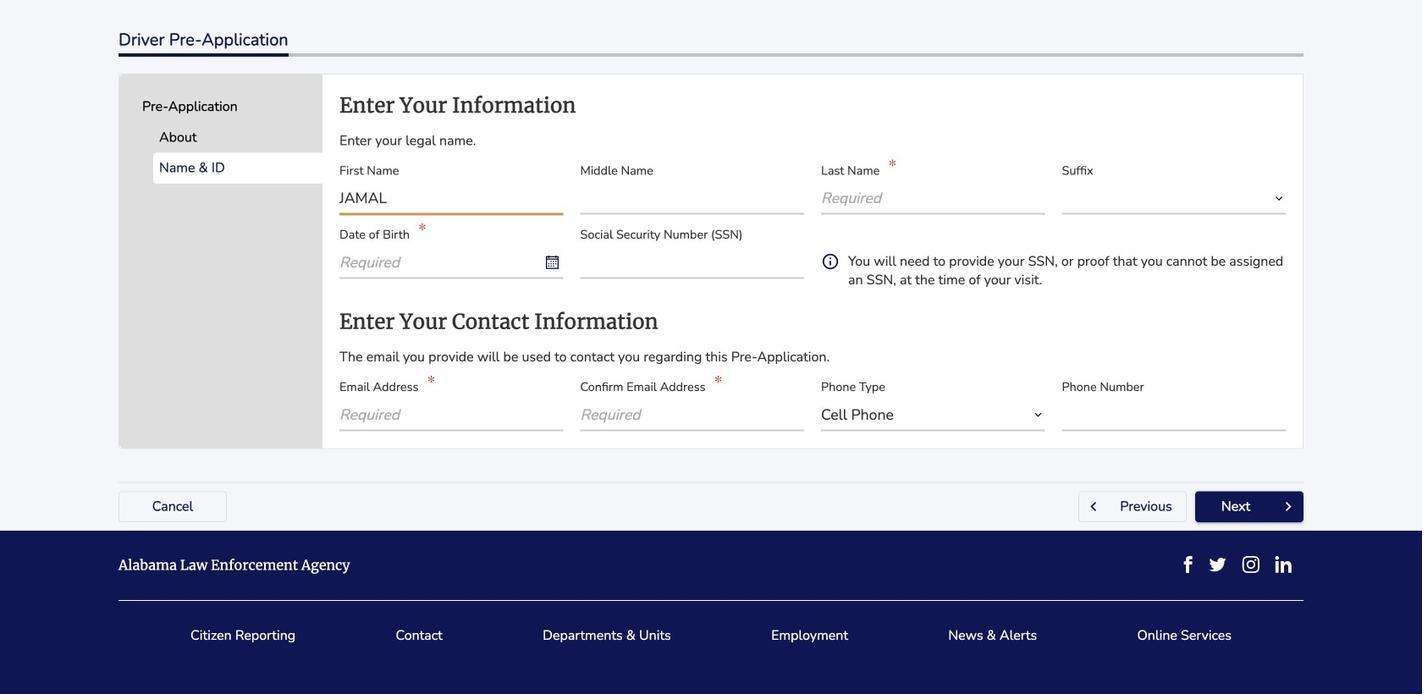 Task type: locate. For each thing, give the bounding box(es) containing it.
1 horizontal spatial required email field
[[580, 399, 804, 431]]

Required email field
[[339, 399, 563, 431], [580, 399, 804, 431]]

1 required email field from the left
[[339, 399, 563, 431]]

0 horizontal spatial required email field
[[339, 399, 563, 431]]

Required    text field
[[821, 182, 1045, 215]]

None text field
[[339, 182, 563, 215], [1062, 399, 1286, 431], [339, 182, 563, 215], [1062, 399, 1286, 431]]

name & id image
[[300, 153, 323, 184]]

None text field
[[580, 182, 804, 215], [580, 246, 804, 279], [580, 182, 804, 215], [580, 246, 804, 279]]



Task type: describe. For each thing, give the bounding box(es) containing it.
Required    text field
[[339, 246, 563, 279]]

instagram link image
[[1242, 556, 1260, 573]]

2 required email field from the left
[[580, 399, 804, 431]]

twitter link image
[[1209, 556, 1226, 573]]

facebook link image
[[1184, 556, 1193, 573]]

linkedin link image
[[1275, 556, 1292, 573]]



Task type: vqa. For each thing, say whether or not it's contained in the screenshot.
Required text field to the bottom
yes



